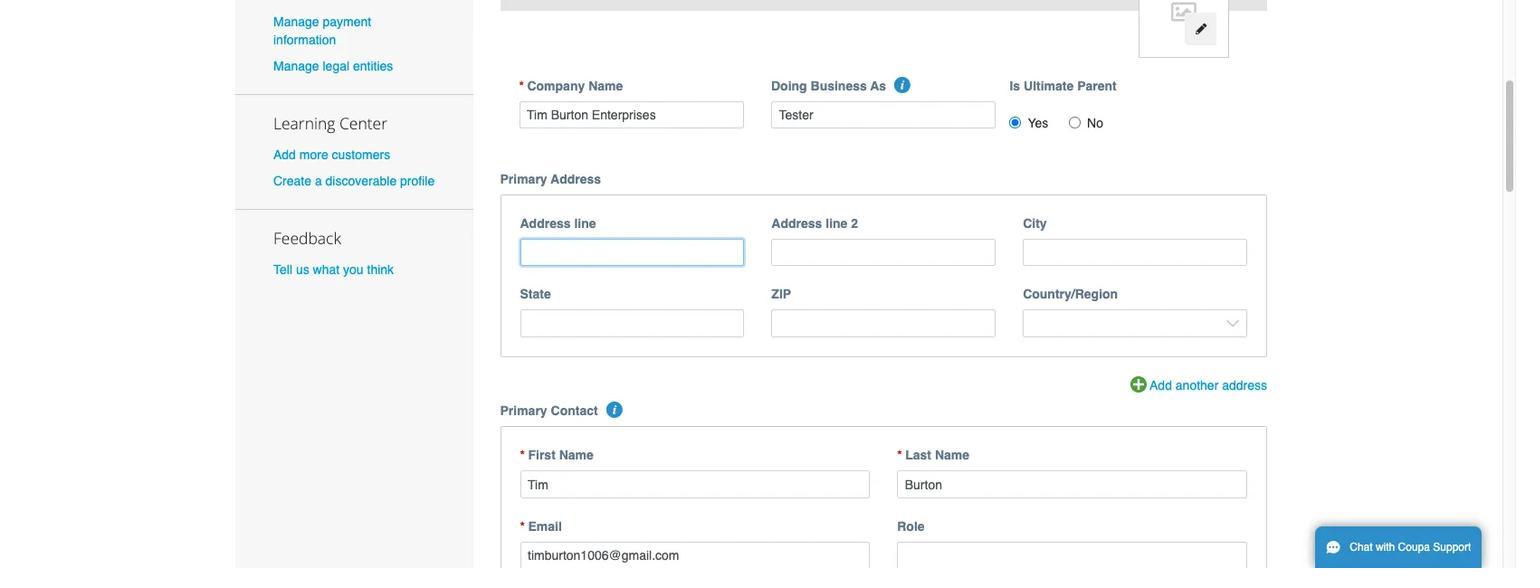 Task type: describe. For each thing, give the bounding box(es) containing it.
chat
[[1350, 542, 1373, 554]]

profile
[[400, 174, 435, 189]]

address
[[1223, 378, 1268, 393]]

logo image
[[1139, 0, 1230, 58]]

* first name
[[520, 449, 594, 463]]

primary address
[[500, 172, 601, 186]]

company
[[527, 78, 585, 93]]

parent
[[1078, 78, 1117, 93]]

coupa
[[1399, 542, 1431, 554]]

address for address line 2
[[772, 216, 823, 231]]

discoverable
[[326, 174, 397, 189]]

Role text field
[[898, 542, 1248, 569]]

2
[[851, 216, 859, 231]]

email
[[528, 520, 562, 534]]

add another address button
[[1131, 376, 1268, 396]]

city
[[1023, 216, 1047, 231]]

chat with coupa support
[[1350, 542, 1472, 554]]

manage payment information
[[273, 14, 371, 47]]

name for * company name
[[589, 78, 623, 93]]

manage for manage payment information
[[273, 14, 319, 29]]

a
[[315, 174, 322, 189]]

is ultimate parent
[[1010, 78, 1117, 93]]

you
[[343, 263, 364, 277]]

contact
[[551, 404, 598, 419]]

information
[[273, 32, 336, 47]]

doing business as
[[772, 78, 887, 93]]

address line 2
[[772, 216, 859, 231]]

learning center
[[273, 112, 388, 134]]

address line
[[520, 216, 596, 231]]

think
[[367, 263, 394, 277]]

doing
[[772, 78, 807, 93]]

additional information image
[[895, 77, 911, 93]]

address up address line
[[551, 172, 601, 186]]

payment
[[323, 14, 371, 29]]

primary for primary address
[[500, 172, 548, 186]]

what
[[313, 263, 340, 277]]

manage payment information link
[[273, 14, 371, 47]]

* for * email
[[520, 520, 525, 534]]

line for address line 2
[[826, 216, 848, 231]]

name for * last name
[[935, 449, 970, 463]]

tell us what you think
[[273, 263, 394, 277]]

create a discoverable profile link
[[273, 174, 435, 189]]

name for * first name
[[559, 449, 594, 463]]

customers
[[332, 148, 390, 162]]

zip
[[772, 287, 792, 302]]

add another address
[[1150, 378, 1268, 393]]

as
[[871, 78, 887, 93]]

feedback
[[273, 228, 341, 249]]

manage for manage legal entities
[[273, 59, 319, 73]]



Task type: locate. For each thing, give the bounding box(es) containing it.
entities
[[353, 59, 393, 73]]

country/region
[[1023, 287, 1119, 302]]

manage legal entities
[[273, 59, 393, 73]]

Address line 2 text field
[[772, 239, 996, 266]]

* for * last name
[[898, 449, 903, 463]]

manage legal entities link
[[273, 59, 393, 73]]

0 vertical spatial primary
[[500, 172, 548, 186]]

primary contact
[[500, 404, 598, 419]]

address
[[551, 172, 601, 186], [520, 216, 571, 231], [772, 216, 823, 231]]

yes
[[1028, 116, 1049, 130]]

center
[[340, 112, 388, 134]]

chat with coupa support button
[[1316, 527, 1483, 569]]

name right 'last'
[[935, 449, 970, 463]]

State text field
[[520, 310, 745, 337]]

add
[[273, 148, 296, 162], [1150, 378, 1173, 393]]

None radio
[[1010, 116, 1022, 128]]

None text field
[[898, 471, 1248, 499]]

* left 'last'
[[898, 449, 903, 463]]

primary
[[500, 172, 548, 186], [500, 404, 548, 419]]

add up the create
[[273, 148, 296, 162]]

manage up information
[[273, 14, 319, 29]]

* left the email at the left
[[520, 520, 525, 534]]

ZIP text field
[[772, 310, 996, 337]]

* email
[[520, 520, 562, 534]]

support
[[1434, 542, 1472, 554]]

add inside add another address button
[[1150, 378, 1173, 393]]

Doing Business As text field
[[772, 101, 997, 129]]

name right company
[[589, 78, 623, 93]]

* for * company name
[[519, 78, 524, 93]]

*
[[519, 78, 524, 93], [520, 449, 525, 463], [898, 449, 903, 463], [520, 520, 525, 534]]

is
[[1010, 78, 1021, 93]]

1 vertical spatial primary
[[500, 404, 548, 419]]

1 primary from the top
[[500, 172, 548, 186]]

primary for primary contact
[[500, 404, 548, 419]]

name right "first"
[[559, 449, 594, 463]]

address down the primary address
[[520, 216, 571, 231]]

primary up address line
[[500, 172, 548, 186]]

* left company
[[519, 78, 524, 93]]

2 manage from the top
[[273, 59, 319, 73]]

with
[[1376, 542, 1396, 554]]

ultimate
[[1024, 78, 1074, 93]]

line up address line text field
[[575, 216, 596, 231]]

change image image
[[1195, 23, 1208, 36]]

None radio
[[1070, 116, 1081, 128]]

add for add more customers
[[273, 148, 296, 162]]

add more customers
[[273, 148, 390, 162]]

1 vertical spatial add
[[1150, 378, 1173, 393]]

line left 2
[[826, 216, 848, 231]]

legal
[[323, 59, 350, 73]]

role
[[898, 520, 925, 534]]

1 horizontal spatial add
[[1150, 378, 1173, 393]]

1 vertical spatial manage
[[273, 59, 319, 73]]

another
[[1176, 378, 1219, 393]]

last
[[906, 449, 932, 463]]

City text field
[[1023, 239, 1248, 266]]

* company name
[[519, 78, 623, 93]]

learning
[[273, 112, 335, 134]]

first
[[528, 449, 556, 463]]

primary up "first"
[[500, 404, 548, 419]]

0 vertical spatial add
[[273, 148, 296, 162]]

0 horizontal spatial line
[[575, 216, 596, 231]]

state
[[520, 287, 551, 302]]

add left another
[[1150, 378, 1173, 393]]

tell
[[273, 263, 293, 277]]

* last name
[[898, 449, 970, 463]]

manage down information
[[273, 59, 319, 73]]

line
[[575, 216, 596, 231], [826, 216, 848, 231]]

additional information image
[[607, 402, 623, 419]]

business
[[811, 78, 867, 93]]

2 line from the left
[[826, 216, 848, 231]]

address left 2
[[772, 216, 823, 231]]

1 manage from the top
[[273, 14, 319, 29]]

background image
[[500, 0, 1268, 11]]

* for * first name
[[520, 449, 525, 463]]

line for address line
[[575, 216, 596, 231]]

None text field
[[519, 101, 744, 129], [520, 471, 870, 499], [520, 542, 870, 569], [519, 101, 744, 129], [520, 471, 870, 499], [520, 542, 870, 569]]

create a discoverable profile
[[273, 174, 435, 189]]

add more customers link
[[273, 148, 390, 162]]

add for add another address
[[1150, 378, 1173, 393]]

1 horizontal spatial line
[[826, 216, 848, 231]]

manage inside manage payment information
[[273, 14, 319, 29]]

us
[[296, 263, 309, 277]]

no
[[1088, 116, 1104, 130]]

0 vertical spatial manage
[[273, 14, 319, 29]]

manage
[[273, 14, 319, 29], [273, 59, 319, 73]]

address for address line
[[520, 216, 571, 231]]

0 horizontal spatial add
[[273, 148, 296, 162]]

tell us what you think button
[[273, 261, 394, 279]]

* left "first"
[[520, 449, 525, 463]]

1 line from the left
[[575, 216, 596, 231]]

create
[[273, 174, 312, 189]]

Address line text field
[[520, 239, 745, 266]]

2 primary from the top
[[500, 404, 548, 419]]

name
[[589, 78, 623, 93], [559, 449, 594, 463], [935, 449, 970, 463]]

more
[[300, 148, 328, 162]]



Task type: vqa. For each thing, say whether or not it's contained in the screenshot.
Coupa Supplier Portal Image
no



